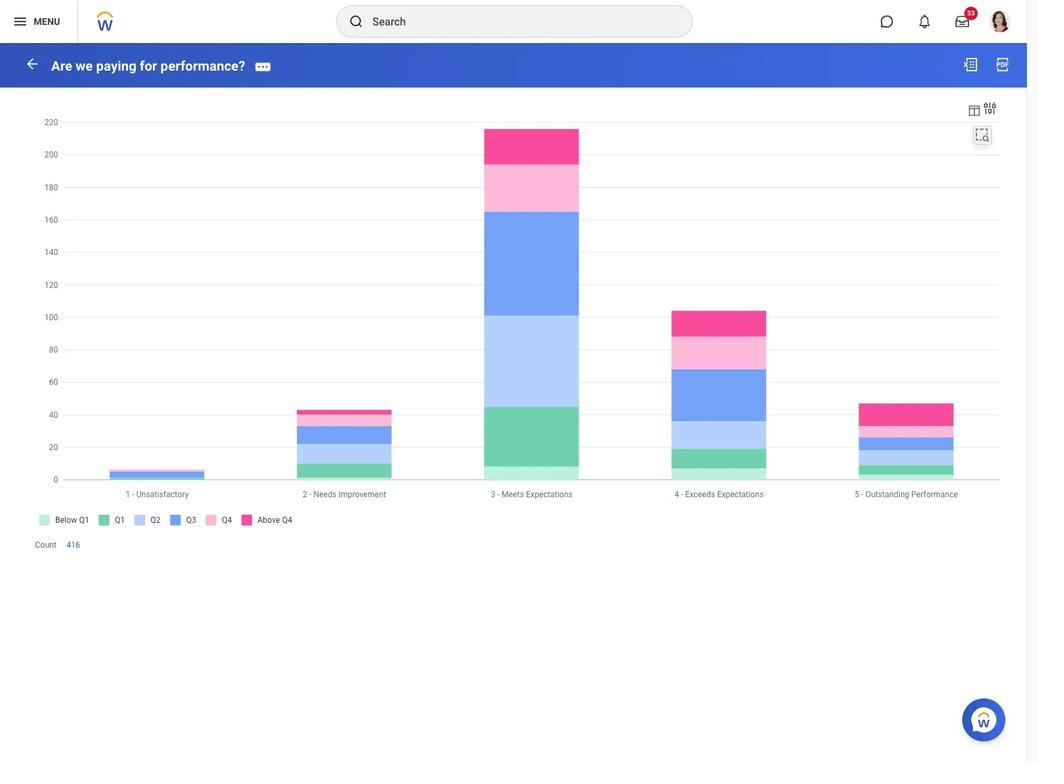 Task type: vqa. For each thing, say whether or not it's contained in the screenshot.
416
yes



Task type: locate. For each thing, give the bounding box(es) containing it.
we
[[76, 58, 93, 74]]

menu
[[34, 16, 60, 27]]

configure and view chart data image
[[982, 100, 998, 116]]

export to excel image
[[962, 57, 979, 73]]

are we paying for performance? main content
[[0, 43, 1027, 579]]

view printable version (pdf) image
[[995, 57, 1011, 73]]

profile logan mcneil image
[[989, 11, 1011, 35]]

33 button
[[948, 7, 978, 36]]

previous page image
[[24, 56, 40, 72]]

are
[[51, 58, 72, 74]]

count
[[35, 541, 56, 550]]

inbox large image
[[956, 15, 969, 28]]



Task type: describe. For each thing, give the bounding box(es) containing it.
justify image
[[12, 13, 28, 30]]

33
[[967, 9, 975, 17]]

zoom area image
[[975, 127, 991, 143]]

416 button
[[67, 540, 82, 551]]

menu button
[[0, 0, 78, 43]]

are we paying for performance? link
[[51, 58, 245, 74]]

notifications large image
[[918, 15, 931, 28]]

are we paying for performance?
[[51, 58, 245, 74]]

search image
[[348, 13, 364, 30]]

configure and view chart data image
[[967, 103, 982, 118]]

Search Workday  search field
[[372, 7, 665, 36]]

for
[[140, 58, 157, 74]]

performance?
[[161, 58, 245, 74]]

416
[[67, 541, 80, 550]]

paying
[[96, 58, 136, 74]]



